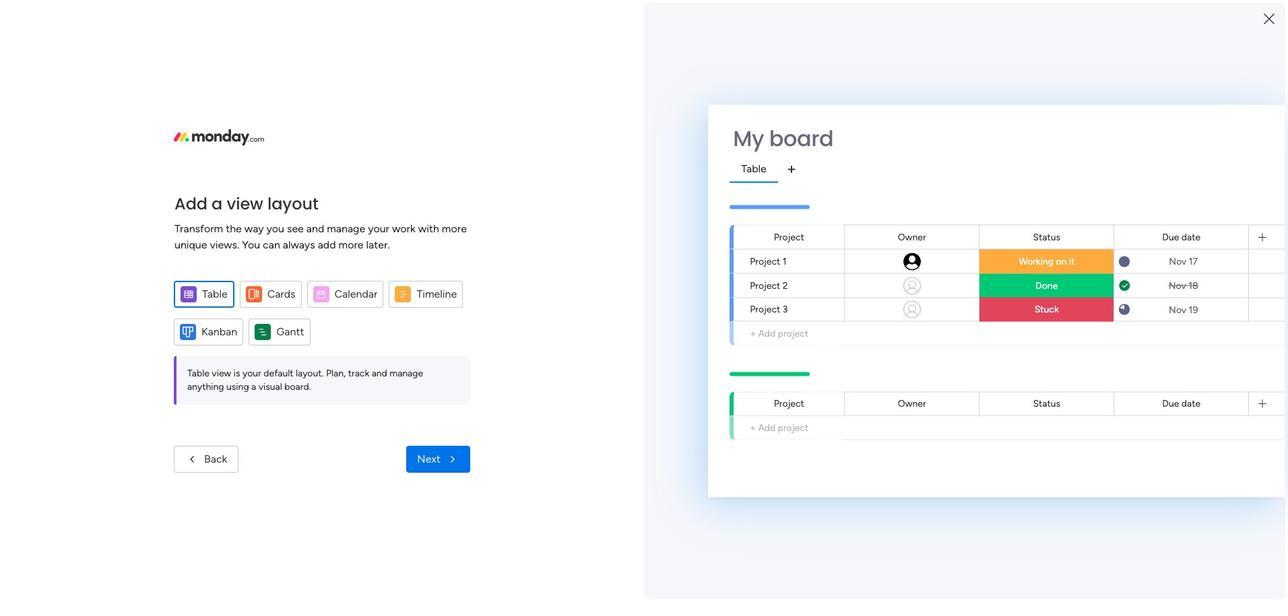Task type: locate. For each thing, give the bounding box(es) containing it.
2 vertical spatial add
[[758, 422, 776, 433]]

1 vertical spatial +
[[750, 422, 756, 433]]

0 vertical spatial table
[[202, 287, 228, 300]]

a
[[212, 192, 223, 215], [251, 381, 256, 393]]

1 vertical spatial add
[[758, 328, 776, 339]]

my for my workspaces
[[268, 367, 285, 382]]

0 vertical spatial your
[[368, 222, 390, 235]]

your inside boost your workflow in minutes with ready-made templates
[[1065, 396, 1086, 409]]

2 due from the top
[[1163, 398, 1180, 409]]

1 vertical spatial project
[[778, 422, 809, 433]]

my left board
[[733, 123, 764, 153]]

status
[[1033, 231, 1061, 243], [1033, 398, 1061, 409]]

board.
[[285, 381, 311, 393]]

help
[[1079, 589, 1099, 601]]

1 horizontal spatial more
[[442, 222, 467, 235]]

layout
[[268, 192, 319, 215]]

install
[[1059, 211, 1086, 223]]

status down circle o image
[[1033, 231, 1061, 243]]

can
[[263, 238, 280, 251]]

1 vertical spatial with
[[1188, 396, 1209, 409]]

views.
[[210, 238, 239, 251]]

open update feed (inbox) image
[[249, 321, 265, 337]]

0 horizontal spatial work
[[282, 269, 303, 280]]

0 vertical spatial and
[[307, 222, 324, 235]]

0 horizontal spatial my
[[268, 367, 285, 382]]

circle o image
[[1046, 212, 1055, 223]]

using
[[226, 381, 249, 393]]

due date down install our mobile app "link"
[[1163, 231, 1201, 243]]

visual
[[259, 381, 282, 393]]

1 horizontal spatial with
[[1188, 396, 1209, 409]]

you
[[242, 238, 260, 251]]

inbox image
[[1082, 9, 1095, 23]]

0 vertical spatial manage
[[327, 222, 365, 235]]

dapulse x slim image
[[1208, 98, 1224, 114]]

minutes
[[1147, 396, 1186, 409]]

my right close my workspaces image at the bottom left
[[268, 367, 285, 382]]

your
[[368, 222, 390, 235], [243, 368, 261, 379], [1065, 396, 1086, 409]]

+ add project
[[750, 328, 809, 339], [750, 422, 809, 433]]

2 date from the top
[[1182, 398, 1201, 409]]

my for my board
[[733, 123, 764, 153]]

0 vertical spatial owner
[[898, 231, 926, 243]]

view
[[227, 192, 263, 215], [212, 368, 231, 379]]

your
[[1103, 102, 1128, 117]]

0 vertical spatial + add project
[[750, 328, 809, 339]]

0 vertical spatial date
[[1182, 231, 1201, 243]]

get
[[1065, 486, 1081, 499]]

table for table
[[202, 287, 228, 300]]

1 vertical spatial status
[[1033, 398, 1061, 409]]

1 vertical spatial manage
[[390, 368, 423, 379]]

manage
[[327, 222, 365, 235], [390, 368, 423, 379]]

2 vertical spatial your
[[1065, 396, 1086, 409]]

project 2
[[750, 280, 788, 291]]

getting started element
[[1026, 511, 1228, 565]]

due right in
[[1163, 398, 1180, 409]]

v2 bolt switch image
[[1142, 50, 1150, 65]]

and up add
[[307, 222, 324, 235]]

owner
[[898, 231, 926, 243], [898, 398, 926, 409]]

manage up add
[[327, 222, 365, 235]]

manage inside transform the way you see and manage your work with more unique views. you can always add more later.
[[327, 222, 365, 235]]

kanban
[[202, 325, 237, 338]]

0 vertical spatial work
[[392, 222, 416, 235]]

0 vertical spatial status
[[1033, 231, 1061, 243]]

table up kanban
[[202, 287, 228, 300]]

status up ready-
[[1033, 398, 1061, 409]]

calendar button
[[307, 281, 384, 308]]

0 horizontal spatial more
[[339, 238, 364, 251]]

started
[[1115, 525, 1146, 536]]

2 + add project from the top
[[750, 422, 809, 433]]

cards button
[[240, 281, 302, 308]]

work management > main workspace
[[282, 269, 440, 280]]

learn down getting
[[1079, 540, 1102, 551]]

1 horizontal spatial your
[[368, 222, 390, 235]]

0 vertical spatial learn
[[1026, 486, 1053, 499]]

date down install our mobile app "link"
[[1182, 231, 1201, 243]]

0 vertical spatial +
[[750, 328, 756, 339]]

due
[[1163, 231, 1180, 243], [1163, 398, 1180, 409]]

way
[[244, 222, 264, 235]]

install our mobile app link
[[1046, 210, 1228, 225]]

1 vertical spatial table
[[187, 368, 210, 379]]

0 horizontal spatial your
[[243, 368, 261, 379]]

cards
[[267, 287, 296, 300]]

date
[[1182, 231, 1201, 243], [1182, 398, 1201, 409]]

ready-
[[1034, 412, 1065, 425]]

manage inside table view is your default layout. plan, track and manage anything using a visual board.
[[390, 368, 423, 379]]

0 vertical spatial with
[[418, 222, 439, 235]]

transform the way you see and manage your work with more unique views. you can always add more later.
[[175, 222, 467, 251]]

close my workspaces image
[[249, 366, 265, 383]]

update feed (inbox)
[[268, 321, 380, 336]]

and right track
[[372, 368, 387, 379]]

default
[[264, 368, 294, 379]]

1 horizontal spatial and
[[372, 368, 387, 379]]

a inside table view is your default layout. plan, track and manage anything using a visual board.
[[251, 381, 256, 393]]

complete your profile
[[1046, 102, 1166, 117]]

0 vertical spatial a
[[212, 192, 223, 215]]

with right minutes
[[1188, 396, 1209, 409]]

table
[[202, 287, 228, 300], [187, 368, 210, 379]]

see
[[287, 222, 304, 235]]

app
[[1141, 211, 1160, 223]]

table inside 'table' button
[[202, 287, 228, 300]]

in
[[1136, 396, 1144, 409]]

0 horizontal spatial learn
[[1026, 486, 1053, 499]]

search everything image
[[1174, 9, 1187, 23]]

1 vertical spatial and
[[372, 368, 387, 379]]

gantt
[[276, 325, 304, 338]]

and
[[307, 222, 324, 235], [372, 368, 387, 379]]

manage right track
[[390, 368, 423, 379]]

how
[[1105, 540, 1123, 551]]

0 vertical spatial add
[[175, 192, 208, 215]]

0 horizontal spatial and
[[307, 222, 324, 235]]

1 horizontal spatial work
[[392, 222, 416, 235]]

with inside boost your workflow in minutes with ready-made templates
[[1188, 396, 1209, 409]]

2 horizontal spatial your
[[1065, 396, 1086, 409]]

1 due date from the top
[[1163, 231, 1201, 243]]

help image
[[1204, 9, 1217, 23]]

table up anything
[[187, 368, 210, 379]]

made
[[1065, 412, 1092, 425]]

1 vertical spatial due
[[1163, 398, 1180, 409]]

1 vertical spatial learn
[[1079, 540, 1102, 551]]

1 vertical spatial my
[[268, 367, 285, 382]]

apps image
[[1141, 9, 1154, 23]]

your up made
[[1065, 396, 1086, 409]]

calendar
[[335, 287, 378, 300]]

due down install our mobile app "link"
[[1163, 231, 1180, 243]]

1 vertical spatial owner
[[898, 398, 926, 409]]

table view is your default layout. plan, track and manage anything using a visual board.
[[187, 368, 423, 393]]

table for table view is your default layout. plan, track and manage anything using a visual board.
[[187, 368, 210, 379]]

back
[[204, 453, 227, 466]]

your right is
[[243, 368, 261, 379]]

your up later.
[[368, 222, 390, 235]]

0 horizontal spatial manage
[[327, 222, 365, 235]]

1 vertical spatial date
[[1182, 398, 1201, 409]]

2 + from the top
[[750, 422, 756, 433]]

learn left &
[[1026, 486, 1053, 499]]

1 vertical spatial a
[[251, 381, 256, 393]]

1 status from the top
[[1033, 231, 1061, 243]]

1 vertical spatial due date
[[1163, 398, 1201, 409]]

1 horizontal spatial a
[[251, 381, 256, 393]]

a up 'transform'
[[212, 192, 223, 215]]

date right in
[[1182, 398, 1201, 409]]

1
[[783, 255, 787, 267]]

templates image image
[[1038, 291, 1216, 384]]

work up cards
[[282, 269, 303, 280]]

0 vertical spatial view
[[227, 192, 263, 215]]

1 horizontal spatial my
[[733, 123, 764, 153]]

boost
[[1034, 396, 1062, 409]]

a right using
[[251, 381, 256, 393]]

0 horizontal spatial with
[[418, 222, 439, 235]]

unique
[[175, 238, 207, 251]]

0 vertical spatial my
[[733, 123, 764, 153]]

0 vertical spatial project
[[778, 328, 809, 339]]

workflow
[[1089, 396, 1133, 409]]

work up workspace
[[392, 222, 416, 235]]

1 owner from the top
[[898, 231, 926, 243]]

1 vertical spatial more
[[339, 238, 364, 251]]

work
[[392, 222, 416, 235], [282, 269, 303, 280]]

1 vertical spatial + add project
[[750, 422, 809, 433]]

1 vertical spatial view
[[212, 368, 231, 379]]

workspace
[[394, 269, 440, 280]]

1 horizontal spatial learn
[[1079, 540, 1102, 551]]

view up way
[[227, 192, 263, 215]]

due date right in
[[1163, 398, 1201, 409]]

add
[[175, 192, 208, 215], [758, 328, 776, 339], [758, 422, 776, 433]]

the
[[226, 222, 242, 235]]

workspaces navigation
[[9, 131, 131, 153]]

view left is
[[212, 368, 231, 379]]

always
[[283, 238, 315, 251]]

public board image
[[266, 246, 280, 261]]

with up workspace
[[418, 222, 439, 235]]

give feedback
[[1052, 51, 1117, 64]]

learn
[[1026, 486, 1053, 499], [1079, 540, 1102, 551]]

3
[[783, 304, 788, 315]]

table inside table view is your default layout. plan, track and manage anything using a visual board.
[[187, 368, 210, 379]]

project
[[778, 328, 809, 339], [778, 422, 809, 433]]

2
[[783, 280, 788, 291]]

1 horizontal spatial manage
[[390, 368, 423, 379]]

0 vertical spatial due date
[[1163, 231, 1201, 243]]

0 vertical spatial due
[[1163, 231, 1180, 243]]

1 vertical spatial your
[[243, 368, 261, 379]]

you
[[267, 222, 284, 235]]

templates
[[1095, 412, 1143, 425]]

due date
[[1163, 231, 1201, 243], [1163, 398, 1201, 409]]

management
[[305, 269, 361, 280]]

&
[[1055, 486, 1062, 499]]



Task type: vqa. For each thing, say whether or not it's contained in the screenshot.
1st Due date
yes



Task type: describe. For each thing, give the bounding box(es) containing it.
table button
[[174, 281, 234, 308]]

getting started learn how monday.com works
[[1079, 525, 1207, 551]]

2 due date from the top
[[1163, 398, 1201, 409]]

help center element
[[1026, 576, 1228, 603]]

1 project from the top
[[778, 328, 809, 339]]

getting
[[1079, 525, 1112, 536]]

add a view layout
[[175, 192, 319, 215]]

works
[[1182, 540, 1207, 551]]

logo image
[[174, 129, 264, 146]]

v2 user feedback image
[[1037, 50, 1047, 65]]

project for project 3
[[750, 304, 781, 315]]

2 owner from the top
[[898, 398, 926, 409]]

0 vertical spatial more
[[442, 222, 467, 235]]

1 + from the top
[[750, 328, 756, 339]]

project management
[[285, 247, 389, 259]]

later.
[[366, 238, 390, 251]]

help center
[[1079, 589, 1130, 601]]

project for project 2
[[750, 280, 781, 291]]

jacob simon image
[[1251, 5, 1272, 27]]

boost your workflow in minutes with ready-made templates
[[1034, 396, 1209, 425]]

1 due from the top
[[1163, 231, 1180, 243]]

project for project management
[[285, 247, 321, 259]]

profile
[[1131, 102, 1166, 117]]

monday.com
[[1125, 540, 1180, 551]]

and inside transform the way you see and manage your work with more unique views. you can always add more later.
[[307, 222, 324, 235]]

your inside table view is your default layout. plan, track and manage anything using a visual board.
[[243, 368, 261, 379]]

project for project 1
[[750, 255, 781, 267]]

1 date from the top
[[1182, 231, 1201, 243]]

next button
[[407, 446, 470, 473]]

my board
[[733, 123, 834, 153]]

install our mobile app
[[1059, 211, 1160, 223]]

quick search button
[[1131, 44, 1228, 71]]

(inbox)
[[340, 321, 380, 336]]

my workspaces
[[268, 367, 354, 382]]

kanban button
[[174, 318, 243, 345]]

project 3
[[750, 304, 788, 315]]

with inside transform the way you see and manage your work with more unique views. you can always add more later.
[[418, 222, 439, 235]]

2 status from the top
[[1033, 398, 1061, 409]]

project 1
[[750, 255, 787, 267]]

gantt button
[[249, 318, 310, 345]]

learn inside getting started learn how monday.com works
[[1079, 540, 1102, 551]]

complete
[[1046, 102, 1100, 117]]

feedback
[[1075, 51, 1117, 64]]

plan,
[[326, 368, 346, 379]]

back button
[[174, 446, 239, 473]]

2 project from the top
[[778, 422, 809, 433]]

quick search
[[1153, 51, 1217, 64]]

management
[[324, 247, 389, 259]]

mobile
[[1108, 211, 1138, 223]]

0 horizontal spatial a
[[212, 192, 223, 215]]

timeline
[[417, 287, 457, 300]]

next
[[417, 453, 441, 466]]

>
[[363, 269, 369, 280]]

our
[[1088, 211, 1105, 223]]

board
[[770, 123, 834, 153]]

work inside transform the way you see and manage your work with more unique views. you can always add more later.
[[392, 222, 416, 235]]

timeline button
[[389, 281, 463, 308]]

track
[[348, 368, 369, 379]]

1 + add project from the top
[[750, 328, 809, 339]]

anything
[[187, 381, 224, 393]]

quick
[[1153, 51, 1181, 64]]

and inside table view is your default layout. plan, track and manage anything using a visual board.
[[372, 368, 387, 379]]

your inside transform the way you see and manage your work with more unique views. you can always add more later.
[[368, 222, 390, 235]]

layout.
[[296, 368, 324, 379]]

invite members image
[[1111, 9, 1125, 23]]

is
[[234, 368, 240, 379]]

transform
[[175, 222, 223, 235]]

inspired
[[1084, 486, 1123, 499]]

search
[[1184, 51, 1217, 64]]

give
[[1052, 51, 1073, 64]]

add
[[318, 238, 336, 251]]

update
[[268, 321, 309, 336]]

workspaces
[[288, 367, 354, 382]]

notifications image
[[1052, 9, 1066, 23]]

center
[[1102, 589, 1130, 601]]

main
[[371, 269, 392, 280]]

learn & get inspired
[[1026, 486, 1123, 499]]

1 vertical spatial work
[[282, 269, 303, 280]]

feed
[[311, 321, 337, 336]]

view inside table view is your default layout. plan, track and manage anything using a visual board.
[[212, 368, 231, 379]]



